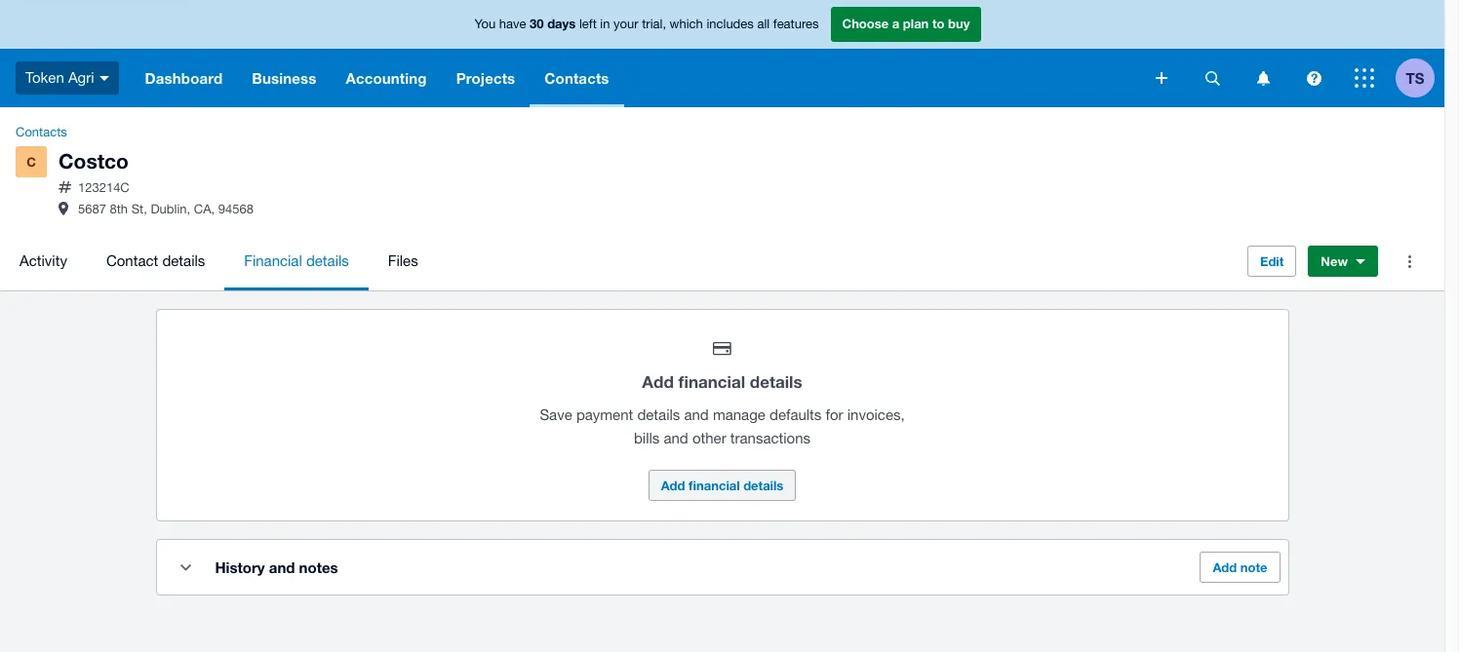 Task type: locate. For each thing, give the bounding box(es) containing it.
financial down other
[[689, 478, 740, 494]]

menu containing activity
[[0, 232, 1232, 291]]

contact details
[[106, 253, 205, 269]]

1 vertical spatial contacts
[[16, 125, 67, 139]]

all
[[757, 17, 770, 31]]

have
[[499, 17, 526, 31]]

and
[[684, 407, 709, 423], [664, 430, 688, 447], [269, 559, 295, 577]]

token agri
[[25, 69, 94, 86]]

your
[[614, 17, 638, 31]]

add financial details inside button
[[661, 478, 783, 494]]

edit
[[1260, 254, 1284, 269]]

financial up manage
[[678, 372, 745, 392]]

details up defaults
[[750, 372, 802, 392]]

banner
[[0, 0, 1444, 107]]

contacts
[[545, 69, 609, 87], [16, 125, 67, 139]]

toggle image
[[180, 564, 191, 571]]

and left notes
[[269, 559, 295, 577]]

c
[[27, 154, 36, 170]]

2 horizontal spatial svg image
[[1306, 71, 1321, 85]]

dublin,
[[151, 202, 190, 217]]

contacts down left
[[545, 69, 609, 87]]

choose a plan to buy
[[842, 16, 970, 31]]

8th
[[110, 202, 128, 217]]

0 vertical spatial contacts
[[545, 69, 609, 87]]

edit button
[[1247, 246, 1296, 277]]

123214c
[[78, 181, 129, 195]]

to
[[932, 16, 945, 31]]

1 vertical spatial financial
[[689, 478, 740, 494]]

0 horizontal spatial contacts
[[16, 125, 67, 139]]

svg image
[[1355, 68, 1374, 88], [1257, 71, 1269, 85], [99, 76, 109, 81]]

add financial details button
[[648, 470, 796, 501]]

save payment details and manage defaults for invoices, bills and other transactions
[[540, 407, 905, 447]]

2 vertical spatial add
[[1213, 560, 1237, 576]]

contacts up c
[[16, 125, 67, 139]]

30
[[530, 16, 544, 31]]

financial inside button
[[689, 478, 740, 494]]

1 horizontal spatial svg image
[[1205, 71, 1220, 85]]

94568
[[218, 202, 254, 217]]

menu
[[0, 232, 1232, 291]]

add financial details inside heading
[[642, 372, 802, 392]]

1 vertical spatial add financial details
[[661, 478, 783, 494]]

add financial details for the add financial details heading
[[642, 372, 802, 392]]

and right bills
[[664, 430, 688, 447]]

add financial details
[[642, 372, 802, 392], [661, 478, 783, 494]]

add for the add financial details heading
[[642, 372, 674, 392]]

financial for "add financial details" button
[[689, 478, 740, 494]]

0 vertical spatial financial
[[678, 372, 745, 392]]

contact
[[106, 253, 158, 269]]

details inside heading
[[750, 372, 802, 392]]

projects
[[456, 69, 515, 87]]

0 horizontal spatial svg image
[[99, 76, 109, 81]]

new button
[[1308, 246, 1378, 277]]

ca,
[[194, 202, 215, 217]]

0 vertical spatial and
[[684, 407, 709, 423]]

1 vertical spatial add
[[661, 478, 685, 494]]

plan
[[903, 16, 929, 31]]

and up other
[[684, 407, 709, 423]]

0 vertical spatial add financial details
[[642, 372, 802, 392]]

0 vertical spatial add
[[642, 372, 674, 392]]

add down the save payment details and manage defaults for invoices, bills and other transactions
[[661, 478, 685, 494]]

add financial details for "add financial details" button
[[661, 478, 783, 494]]

financial
[[678, 372, 745, 392], [689, 478, 740, 494]]

add up bills
[[642, 372, 674, 392]]

activity button
[[0, 232, 87, 291]]

details right 'contact'
[[162, 253, 205, 269]]

new
[[1321, 254, 1348, 269]]

svg image
[[1205, 71, 1220, 85], [1306, 71, 1321, 85], [1156, 72, 1167, 84]]

financial details button
[[225, 232, 368, 291]]

add left note on the right bottom
[[1213, 560, 1237, 576]]

contacts inside dropdown button
[[545, 69, 609, 87]]

details right financial
[[306, 253, 349, 269]]

defaults
[[770, 407, 822, 423]]

add financial details up manage
[[642, 372, 802, 392]]

projects button
[[441, 49, 530, 107]]

agri
[[68, 69, 94, 86]]

transactions
[[730, 430, 811, 447]]

note
[[1240, 560, 1267, 576]]

add inside heading
[[642, 372, 674, 392]]

1 horizontal spatial contacts
[[545, 69, 609, 87]]

add note button
[[1200, 552, 1280, 583]]

dashboard link
[[130, 49, 237, 107]]

details up bills
[[637, 407, 680, 423]]

accounting
[[346, 69, 427, 87]]

buy
[[948, 16, 970, 31]]

history
[[215, 559, 265, 577]]

actions menu image
[[1390, 242, 1429, 281]]

left
[[579, 17, 597, 31]]

add financial details down other
[[661, 478, 783, 494]]

add
[[642, 372, 674, 392], [661, 478, 685, 494], [1213, 560, 1237, 576]]

details
[[162, 253, 205, 269], [306, 253, 349, 269], [750, 372, 802, 392], [637, 407, 680, 423], [743, 478, 783, 494]]

financial inside heading
[[678, 372, 745, 392]]

in
[[600, 17, 610, 31]]

accounting button
[[331, 49, 441, 107]]



Task type: describe. For each thing, give the bounding box(es) containing it.
2 vertical spatial and
[[269, 559, 295, 577]]

costco
[[59, 149, 129, 174]]

contacts for contacts dropdown button
[[545, 69, 609, 87]]

1 horizontal spatial svg image
[[1257, 71, 1269, 85]]

5687 8th st, dublin, ca, 94568
[[78, 202, 254, 217]]

contact details button
[[87, 232, 225, 291]]

dashboard
[[145, 69, 223, 87]]

banner containing ts
[[0, 0, 1444, 107]]

you
[[475, 17, 496, 31]]

5687
[[78, 202, 106, 217]]

add note
[[1213, 560, 1267, 576]]

payment
[[576, 407, 633, 423]]

notes
[[299, 559, 338, 577]]

details inside the save payment details and manage defaults for invoices, bills and other transactions
[[637, 407, 680, 423]]

business button
[[237, 49, 331, 107]]

add for "add financial details" button
[[661, 478, 685, 494]]

add financial details heading
[[527, 369, 917, 396]]

contacts button
[[530, 49, 624, 107]]

token agri button
[[0, 49, 130, 107]]

billing address image
[[59, 202, 68, 215]]

includes
[[707, 17, 754, 31]]

manage
[[713, 407, 765, 423]]

a
[[892, 16, 899, 31]]

ts button
[[1396, 49, 1444, 107]]

financial for the add financial details heading
[[678, 372, 745, 392]]

0 horizontal spatial svg image
[[1156, 72, 1167, 84]]

activity
[[20, 253, 67, 269]]

svg image inside token agri popup button
[[99, 76, 109, 81]]

history and notes
[[215, 559, 338, 577]]

choose
[[842, 16, 889, 31]]

financial details
[[244, 253, 349, 269]]

business
[[252, 69, 316, 87]]

days
[[547, 16, 576, 31]]

save
[[540, 407, 572, 423]]

contacts link
[[8, 123, 75, 142]]

token
[[25, 69, 64, 86]]

for
[[826, 407, 843, 423]]

other
[[692, 430, 726, 447]]

contacts for contacts link
[[16, 125, 67, 139]]

files
[[388, 253, 418, 269]]

2 horizontal spatial svg image
[[1355, 68, 1374, 88]]

invoices,
[[847, 407, 905, 423]]

features
[[773, 17, 819, 31]]

trial,
[[642, 17, 666, 31]]

files button
[[368, 232, 438, 291]]

details down transactions
[[743, 478, 783, 494]]

account number image
[[59, 182, 71, 193]]

financial
[[244, 253, 302, 269]]

bills
[[634, 430, 660, 447]]

which
[[670, 17, 703, 31]]

ts
[[1406, 69, 1424, 86]]

toggle button
[[166, 548, 205, 587]]

add for add note button
[[1213, 560, 1237, 576]]

st,
[[131, 202, 147, 217]]

1 vertical spatial and
[[664, 430, 688, 447]]

you have 30 days left in your trial, which includes all features
[[475, 16, 819, 31]]



Task type: vqa. For each thing, say whether or not it's contained in the screenshot.
the INV-0020 'link'
no



